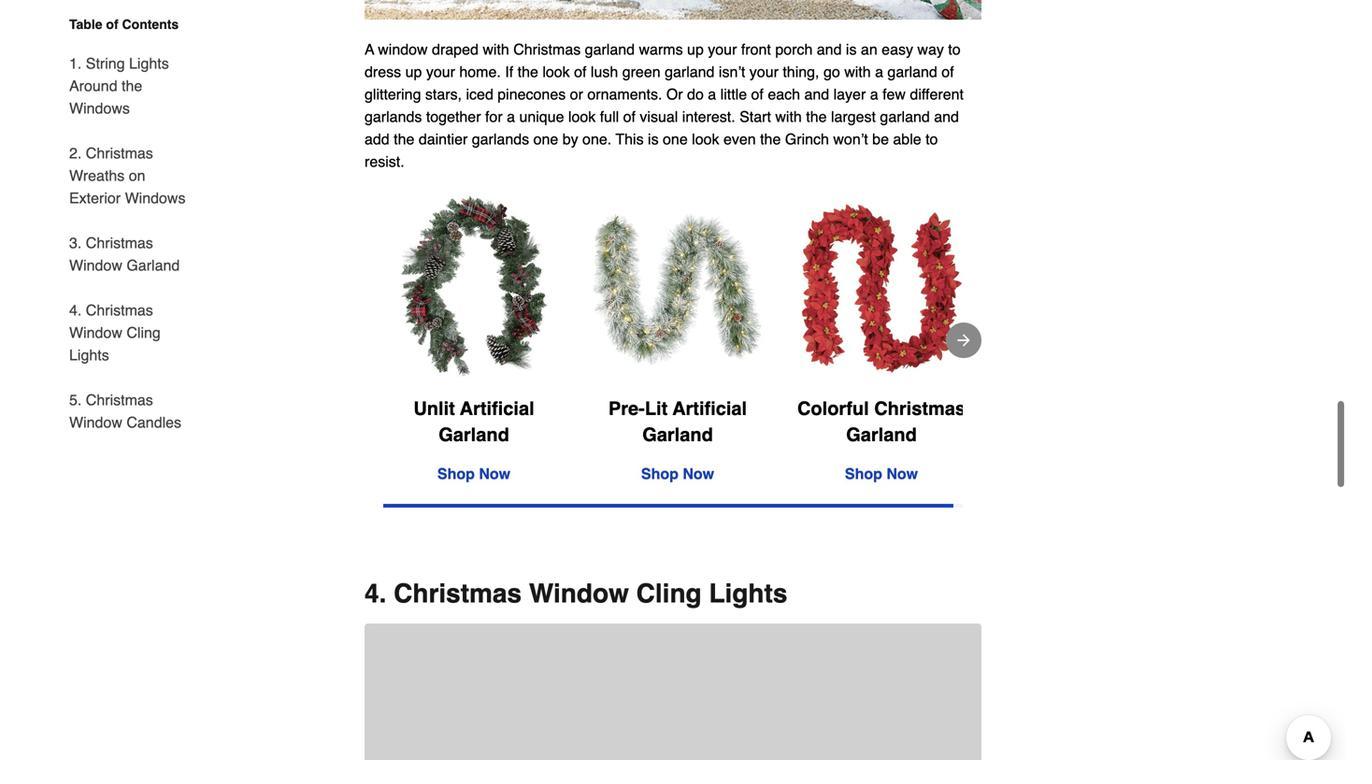 Task type: describe. For each thing, give the bounding box(es) containing it.
now for pre-lit artificial garland
[[683, 465, 715, 483]]

won't
[[834, 131, 868, 148]]

1 horizontal spatial your
[[708, 41, 737, 58]]

1 vertical spatial is
[[648, 131, 659, 148]]

table of contents element
[[54, 15, 195, 434]]

table of contents
[[69, 17, 179, 32]]

1 one from the left
[[534, 131, 559, 148]]

windows for around
[[69, 100, 130, 117]]

a strand of unlit artificial christmas garland. image
[[383, 196, 565, 377]]

a right the do
[[708, 86, 716, 103]]

1. string lights around the windows link
[[69, 41, 195, 131]]

pre-lit artificial garland
[[609, 398, 747, 446]]

garland up lush
[[585, 41, 635, 58]]

largest
[[831, 108, 876, 125]]

2 horizontal spatial lights
[[709, 579, 788, 609]]

shop now link for artificial
[[438, 465, 511, 483]]

thing,
[[783, 63, 820, 81]]

exterior
[[69, 189, 121, 207]]

front
[[741, 41, 771, 58]]

window for 5. christmas window candles link
[[69, 414, 122, 431]]

green
[[623, 63, 661, 81]]

the right if
[[518, 63, 539, 81]]

1 vertical spatial 4. christmas window cling lights
[[365, 579, 788, 609]]

lush
[[591, 63, 618, 81]]

a left 'few'
[[870, 86, 879, 103]]

draped
[[432, 41, 479, 58]]

garland up able
[[880, 108, 930, 125]]

shop now for artificial
[[438, 465, 511, 483]]

now for colorful christmas garland
[[887, 465, 918, 483]]

pre-
[[609, 398, 645, 419]]

0 vertical spatial to
[[948, 41, 961, 58]]

artificial inside unlit artificial garland
[[460, 398, 535, 419]]

isn't
[[719, 63, 746, 81]]

contents
[[122, 17, 179, 32]]

1.
[[69, 55, 82, 72]]

shop for christmas
[[845, 465, 883, 483]]

by
[[563, 131, 578, 148]]

of right full
[[623, 108, 636, 125]]

a down an
[[875, 63, 884, 81]]

colorful christmas garland
[[798, 398, 966, 446]]

the exterior of the house decorated with outdoor christmas decorations. image
[[365, 0, 982, 20]]

resist.
[[365, 153, 405, 170]]

3.
[[69, 234, 82, 252]]

unique
[[519, 108, 564, 125]]

christmas inside 5. christmas window candles
[[86, 391, 153, 409]]

a window draped with christmas garland warms up your front porch and is an easy way to dress up your home. if the look of lush green garland isn't your thing, go with a garland of glittering stars, iced pinecones or ornaments. or do a little of each and layer a few different garlands together for a unique look full of visual interest. start with the largest garland and add the daintier garlands one by one. this is one look even the grinch won't be able to resist.
[[365, 41, 964, 170]]

string
[[86, 55, 125, 72]]

candles
[[127, 414, 181, 431]]

few
[[883, 86, 906, 103]]

5. christmas window candles link
[[69, 378, 195, 434]]

for
[[485, 108, 503, 125]]

2.
[[69, 144, 82, 162]]

4. christmas window cling lights inside 'link'
[[69, 302, 161, 364]]

different
[[910, 86, 964, 103]]

a strand of poinsettia christmas garland. image
[[791, 196, 973, 377]]

unlit artificial garland
[[414, 398, 535, 446]]

shop for lit
[[641, 465, 679, 483]]

arrow right image
[[955, 331, 973, 350]]

christmas inside colorful christmas garland
[[875, 398, 966, 419]]

this
[[616, 131, 644, 148]]

table
[[69, 17, 102, 32]]

shop now for lit
[[641, 465, 715, 483]]

on
[[129, 167, 145, 184]]

shop now for christmas
[[845, 465, 918, 483]]

2 vertical spatial with
[[776, 108, 802, 125]]

0 horizontal spatial to
[[926, 131, 938, 148]]

home.
[[459, 63, 501, 81]]

window for 3. christmas window garland link
[[69, 257, 122, 274]]

3. christmas window garland
[[69, 234, 180, 274]]

go
[[824, 63, 840, 81]]

dress
[[365, 63, 401, 81]]

cling inside 'link'
[[127, 324, 161, 341]]

5. christmas window candles
[[69, 391, 181, 431]]

porch
[[775, 41, 813, 58]]

full
[[600, 108, 619, 125]]

2. christmas wreaths on exterior windows
[[69, 144, 186, 207]]

of inside table of contents 'element'
[[106, 17, 118, 32]]

0 vertical spatial garlands
[[365, 108, 422, 125]]

2 horizontal spatial your
[[750, 63, 779, 81]]

windows for on
[[125, 189, 186, 207]]

the glass windows of a house decorated with christmas lights. image
[[365, 624, 982, 760]]

1 vertical spatial 4.
[[365, 579, 387, 609]]

together
[[426, 108, 481, 125]]

0 vertical spatial look
[[543, 63, 570, 81]]

a strand of pre-lit artificial christmas garland. image
[[587, 196, 769, 377]]

lit
[[645, 398, 668, 419]]

3. christmas window garland link
[[69, 221, 195, 288]]

iced
[[466, 86, 494, 103]]

of up or
[[574, 63, 587, 81]]

easy
[[882, 41, 914, 58]]

2 vertical spatial and
[[934, 108, 959, 125]]



Task type: vqa. For each thing, say whether or not it's contained in the screenshot.
Windows in 1. STRING LIGHTS AROUND THE WINDOWS
yes



Task type: locate. For each thing, give the bounding box(es) containing it.
shop now link
[[438, 465, 511, 483], [641, 465, 715, 483], [845, 465, 918, 483]]

0 horizontal spatial lights
[[69, 346, 109, 364]]

2 horizontal spatial shop now link
[[845, 465, 918, 483]]

your up stars,
[[426, 63, 455, 81]]

2 shop now from the left
[[641, 465, 715, 483]]

2 one from the left
[[663, 131, 688, 148]]

3 shop now link from the left
[[845, 465, 918, 483]]

1 horizontal spatial cling
[[637, 579, 702, 609]]

the up 'grinch'
[[806, 108, 827, 125]]

0 vertical spatial is
[[846, 41, 857, 58]]

christmas inside '3. christmas window garland'
[[86, 234, 153, 252]]

0 horizontal spatial with
[[483, 41, 509, 58]]

one
[[534, 131, 559, 148], [663, 131, 688, 148]]

pinecones
[[498, 86, 566, 103]]

4. christmas window cling lights link
[[69, 288, 195, 378]]

a right for
[[507, 108, 515, 125]]

garland down the lit
[[643, 424, 713, 446]]

or
[[570, 86, 583, 103]]

daintier
[[419, 131, 468, 148]]

1 horizontal spatial 4. christmas window cling lights
[[365, 579, 788, 609]]

window
[[69, 257, 122, 274], [69, 324, 122, 341], [69, 414, 122, 431], [529, 579, 629, 609]]

your down front
[[750, 63, 779, 81]]

shop now down unlit artificial garland
[[438, 465, 511, 483]]

the
[[518, 63, 539, 81], [122, 77, 142, 94], [806, 108, 827, 125], [394, 131, 415, 148], [760, 131, 781, 148]]

to right way
[[948, 41, 961, 58]]

with up if
[[483, 41, 509, 58]]

1 vertical spatial lights
[[69, 346, 109, 364]]

lights inside 'link'
[[69, 346, 109, 364]]

windows
[[69, 100, 130, 117], [125, 189, 186, 207]]

an
[[861, 41, 878, 58]]

0 horizontal spatial 4.
[[69, 302, 82, 319]]

0 horizontal spatial 4. christmas window cling lights
[[69, 302, 161, 364]]

your up "isn't"
[[708, 41, 737, 58]]

shop now down colorful christmas garland
[[845, 465, 918, 483]]

0 horizontal spatial now
[[479, 465, 511, 483]]

visual
[[640, 108, 678, 125]]

window for 4. christmas window cling lights 'link'
[[69, 324, 122, 341]]

windows down around
[[69, 100, 130, 117]]

0 vertical spatial and
[[817, 41, 842, 58]]

look down interest.
[[692, 131, 720, 148]]

shop for artificial
[[438, 465, 475, 483]]

1 vertical spatial garlands
[[472, 131, 529, 148]]

now down colorful christmas garland
[[887, 465, 918, 483]]

2 vertical spatial lights
[[709, 579, 788, 609]]

garland up 4. christmas window cling lights 'link'
[[127, 257, 180, 274]]

garland
[[127, 257, 180, 274], [439, 424, 509, 446], [643, 424, 713, 446], [846, 424, 917, 446]]

your
[[708, 41, 737, 58], [426, 63, 455, 81], [750, 63, 779, 81]]

artificial inside pre-lit artificial garland
[[673, 398, 747, 419]]

3 shop now from the left
[[845, 465, 918, 483]]

1 vertical spatial to
[[926, 131, 938, 148]]

shop now down pre-lit artificial garland
[[641, 465, 715, 483]]

if
[[505, 63, 514, 81]]

wreaths
[[69, 167, 125, 184]]

warms
[[639, 41, 683, 58]]

4.
[[69, 302, 82, 319], [365, 579, 387, 609]]

shop down pre-lit artificial garland
[[641, 465, 679, 483]]

of
[[106, 17, 118, 32], [574, 63, 587, 81], [942, 63, 954, 81], [751, 86, 764, 103], [623, 108, 636, 125]]

the inside 1. string lights around the windows
[[122, 77, 142, 94]]

christmas inside 2. christmas wreaths on exterior windows
[[86, 144, 153, 162]]

artificial
[[460, 398, 535, 419], [673, 398, 747, 419]]

be
[[873, 131, 889, 148]]

the down start
[[760, 131, 781, 148]]

garland inside colorful christmas garland
[[846, 424, 917, 446]]

shop now link down unlit artificial garland
[[438, 465, 511, 483]]

shop down colorful christmas garland
[[845, 465, 883, 483]]

1 vertical spatial up
[[405, 63, 422, 81]]

window inside 'link'
[[69, 324, 122, 341]]

one down visual
[[663, 131, 688, 148]]

3 now from the left
[[887, 465, 918, 483]]

1. string lights around the windows
[[69, 55, 169, 117]]

each
[[768, 86, 800, 103]]

stars,
[[425, 86, 462, 103]]

windows down on
[[125, 189, 186, 207]]

0 vertical spatial cling
[[127, 324, 161, 341]]

and down different
[[934, 108, 959, 125]]

garlands down for
[[472, 131, 529, 148]]

0 vertical spatial up
[[687, 41, 704, 58]]

1 horizontal spatial to
[[948, 41, 961, 58]]

1 horizontal spatial now
[[683, 465, 715, 483]]

1 horizontal spatial with
[[776, 108, 802, 125]]

1 horizontal spatial shop now link
[[641, 465, 715, 483]]

1 horizontal spatial 4.
[[365, 579, 387, 609]]

shop now link down colorful christmas garland
[[845, 465, 918, 483]]

2 now from the left
[[683, 465, 715, 483]]

interest.
[[682, 108, 736, 125]]

with
[[483, 41, 509, 58], [845, 63, 871, 81], [776, 108, 802, 125]]

garland inside unlit artificial garland
[[439, 424, 509, 446]]

window inside '3. christmas window garland'
[[69, 257, 122, 274]]

is down visual
[[648, 131, 659, 148]]

of up start
[[751, 86, 764, 103]]

of right table
[[106, 17, 118, 32]]

0 vertical spatial lights
[[129, 55, 169, 72]]

1 vertical spatial cling
[[637, 579, 702, 609]]

0 horizontal spatial is
[[648, 131, 659, 148]]

the down string
[[122, 77, 142, 94]]

0 horizontal spatial shop
[[438, 465, 475, 483]]

0 vertical spatial 4.
[[69, 302, 82, 319]]

garland up the do
[[665, 63, 715, 81]]

cling
[[127, 324, 161, 341], [637, 579, 702, 609]]

1 artificial from the left
[[460, 398, 535, 419]]

shop down unlit artificial garland
[[438, 465, 475, 483]]

layer
[[834, 86, 866, 103]]

one down unique
[[534, 131, 559, 148]]

now down pre-lit artificial garland
[[683, 465, 715, 483]]

1 horizontal spatial shop now
[[641, 465, 715, 483]]

a
[[875, 63, 884, 81], [708, 86, 716, 103], [870, 86, 879, 103], [507, 108, 515, 125]]

scrollbar
[[383, 504, 954, 508]]

0 vertical spatial with
[[483, 41, 509, 58]]

one.
[[583, 131, 612, 148]]

1 horizontal spatial one
[[663, 131, 688, 148]]

to
[[948, 41, 961, 58], [926, 131, 938, 148]]

garland inside pre-lit artificial garland
[[643, 424, 713, 446]]

do
[[687, 86, 704, 103]]

is
[[846, 41, 857, 58], [648, 131, 659, 148]]

to right able
[[926, 131, 938, 148]]

even
[[724, 131, 756, 148]]

garlands
[[365, 108, 422, 125], [472, 131, 529, 148]]

5.
[[69, 391, 82, 409]]

0 horizontal spatial one
[[534, 131, 559, 148]]

0 horizontal spatial garlands
[[365, 108, 422, 125]]

0 vertical spatial 4. christmas window cling lights
[[69, 302, 161, 364]]

artificial right the lit
[[673, 398, 747, 419]]

0 horizontal spatial shop now link
[[438, 465, 511, 483]]

2 vertical spatial look
[[692, 131, 720, 148]]

garland inside '3. christmas window garland'
[[127, 257, 180, 274]]

2. christmas wreaths on exterior windows link
[[69, 131, 195, 221]]

of up different
[[942, 63, 954, 81]]

1 horizontal spatial up
[[687, 41, 704, 58]]

garlands down glittering
[[365, 108, 422, 125]]

1 horizontal spatial artificial
[[673, 398, 747, 419]]

0 horizontal spatial your
[[426, 63, 455, 81]]

0 horizontal spatial up
[[405, 63, 422, 81]]

up right warms
[[687, 41, 704, 58]]

christmas
[[514, 41, 581, 58], [86, 144, 153, 162], [86, 234, 153, 252], [86, 302, 153, 319], [86, 391, 153, 409], [875, 398, 966, 419], [394, 579, 522, 609]]

look down or
[[568, 108, 596, 125]]

start
[[740, 108, 771, 125]]

2 horizontal spatial now
[[887, 465, 918, 483]]

a
[[365, 41, 374, 58]]

window
[[378, 41, 428, 58]]

1 now from the left
[[479, 465, 511, 483]]

way
[[918, 41, 944, 58]]

unlit
[[414, 398, 455, 419]]

and down go
[[805, 86, 830, 103]]

christmas inside 'link'
[[86, 302, 153, 319]]

with up layer
[[845, 63, 871, 81]]

shop now
[[438, 465, 511, 483], [641, 465, 715, 483], [845, 465, 918, 483]]

1 horizontal spatial shop
[[641, 465, 679, 483]]

1 shop now link from the left
[[438, 465, 511, 483]]

2 artificial from the left
[[673, 398, 747, 419]]

1 horizontal spatial is
[[846, 41, 857, 58]]

1 vertical spatial windows
[[125, 189, 186, 207]]

or
[[667, 86, 683, 103]]

4. inside 'link'
[[69, 302, 82, 319]]

lights
[[129, 55, 169, 72], [69, 346, 109, 364], [709, 579, 788, 609]]

lights inside 1. string lights around the windows
[[129, 55, 169, 72]]

shop now link down pre-lit artificial garland
[[641, 465, 715, 483]]

0 vertical spatial windows
[[69, 100, 130, 117]]

windows inside 2. christmas wreaths on exterior windows
[[125, 189, 186, 207]]

ornaments.
[[588, 86, 662, 103]]

2 horizontal spatial with
[[845, 63, 871, 81]]

windows inside 1. string lights around the windows
[[69, 100, 130, 117]]

window inside 5. christmas window candles
[[69, 414, 122, 431]]

little
[[721, 86, 747, 103]]

1 shop from the left
[[438, 465, 475, 483]]

able
[[893, 131, 922, 148]]

3 shop from the left
[[845, 465, 883, 483]]

2 shop now link from the left
[[641, 465, 715, 483]]

1 horizontal spatial garlands
[[472, 131, 529, 148]]

now for unlit artificial garland
[[479, 465, 511, 483]]

and up go
[[817, 41, 842, 58]]

the right add at the top left
[[394, 131, 415, 148]]

colorful
[[798, 398, 869, 419]]

now down unlit artificial garland
[[479, 465, 511, 483]]

grinch
[[785, 131, 829, 148]]

2 horizontal spatial shop
[[845, 465, 883, 483]]

0 horizontal spatial artificial
[[460, 398, 535, 419]]

now
[[479, 465, 511, 483], [683, 465, 715, 483], [887, 465, 918, 483]]

0 horizontal spatial shop now
[[438, 465, 511, 483]]

around
[[69, 77, 117, 94]]

up
[[687, 41, 704, 58], [405, 63, 422, 81]]

christmas inside a window draped with christmas garland warms up your front porch and is an easy way to dress up your home. if the look of lush green garland isn't your thing, go with a garland of glittering stars, iced pinecones or ornaments. or do a little of each and layer a few different garlands together for a unique look full of visual interest. start with the largest garland and add the daintier garlands one by one. this is one look even the grinch won't be able to resist.
[[514, 41, 581, 58]]

2 horizontal spatial shop now
[[845, 465, 918, 483]]

1 vertical spatial with
[[845, 63, 871, 81]]

1 horizontal spatial lights
[[129, 55, 169, 72]]

garland
[[585, 41, 635, 58], [665, 63, 715, 81], [888, 63, 938, 81], [880, 108, 930, 125]]

glittering
[[365, 86, 421, 103]]

artificial right unlit
[[460, 398, 535, 419]]

garland down easy
[[888, 63, 938, 81]]

garland down colorful on the bottom of page
[[846, 424, 917, 446]]

and
[[817, 41, 842, 58], [805, 86, 830, 103], [934, 108, 959, 125]]

look up or
[[543, 63, 570, 81]]

shop now link for christmas
[[845, 465, 918, 483]]

shop now link for lit
[[641, 465, 715, 483]]

1 vertical spatial look
[[568, 108, 596, 125]]

1 vertical spatial and
[[805, 86, 830, 103]]

shop
[[438, 465, 475, 483], [641, 465, 679, 483], [845, 465, 883, 483]]

up down window on the left of the page
[[405, 63, 422, 81]]

2 shop from the left
[[641, 465, 679, 483]]

add
[[365, 131, 390, 148]]

with down each
[[776, 108, 802, 125]]

0 horizontal spatial cling
[[127, 324, 161, 341]]

1 shop now from the left
[[438, 465, 511, 483]]

look
[[543, 63, 570, 81], [568, 108, 596, 125], [692, 131, 720, 148]]

is left an
[[846, 41, 857, 58]]

garland down unlit
[[439, 424, 509, 446]]



